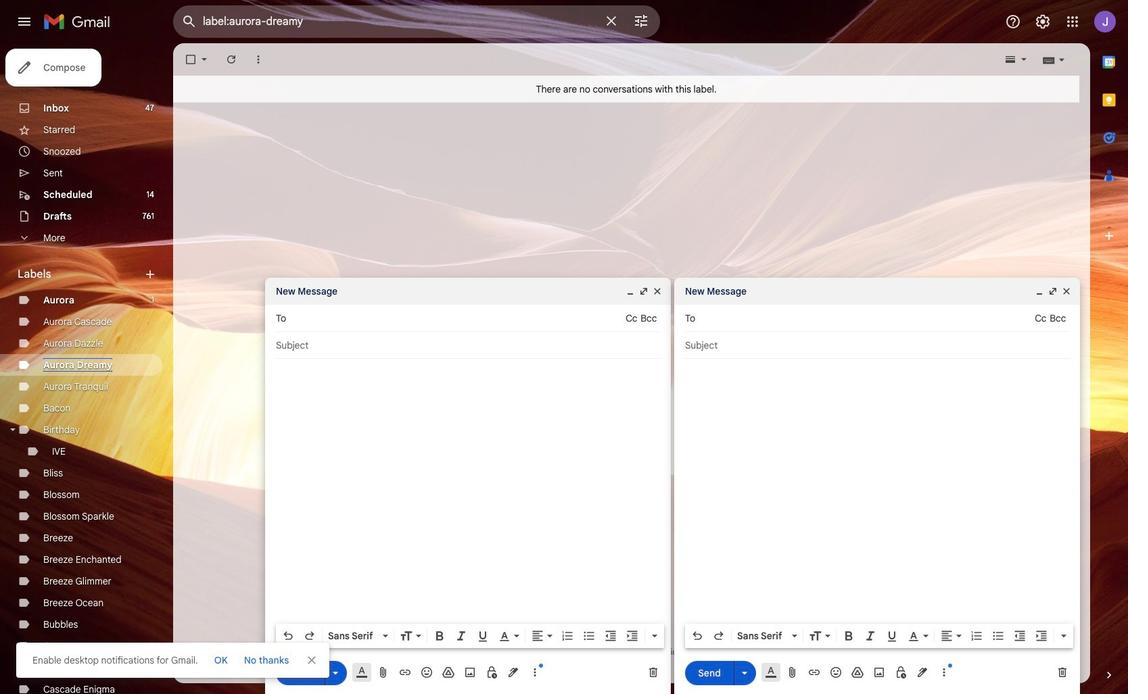 Task type: locate. For each thing, give the bounding box(es) containing it.
0 horizontal spatial numbered list ‪(⌘⇧7)‬ image
[[561, 630, 574, 643]]

clear search image
[[598, 7, 625, 34]]

formatting options toolbar up insert signature icon at bottom
[[276, 624, 664, 649]]

2 discard draft ‪(⌘⇧d)‬ image from the left
[[1056, 666, 1069, 680]]

more email options image
[[252, 53, 265, 66]]

1 horizontal spatial more send options image
[[738, 667, 752, 680]]

1 horizontal spatial dialog
[[674, 278, 1080, 695]]

undo ‪(⌘z)‬ image
[[281, 630, 295, 643]]

1 horizontal spatial option
[[735, 630, 789, 643]]

heading
[[18, 268, 143, 281]]

Subject field
[[276, 339, 660, 352], [685, 339, 1069, 352]]

To recipients text field
[[292, 306, 626, 331], [701, 306, 1035, 331]]

0 horizontal spatial dialog
[[265, 278, 671, 695]]

toggle confidential mode image
[[485, 666, 499, 680], [894, 666, 908, 680]]

insert emoji ‪(⌘⇧2)‬ image
[[829, 666, 843, 680]]

0 horizontal spatial insert photo image
[[463, 666, 477, 680]]

1 indent less ‪(⌘[)‬ image from the left
[[604, 630, 618, 643]]

option for more send options image corresponding to redo ‪(⌘y)‬ icon
[[735, 630, 789, 643]]

more send options image for redo ‪(⌘y)‬ icon
[[738, 667, 752, 680]]

more send options image left attach files icon
[[738, 667, 752, 680]]

0 horizontal spatial more send options image
[[329, 667, 342, 680]]

1 horizontal spatial to recipients text field
[[701, 306, 1035, 331]]

alert
[[16, 31, 1107, 678]]

insert photo image for 'insert files using drive' icon for insert emoji ‪(⌘⇧2)‬ image
[[873, 666, 886, 680]]

None search field
[[173, 5, 660, 38]]

option right redo ‪(⌘y)‬ image
[[325, 630, 380, 643]]

subject field for minimize image
[[276, 339, 660, 352]]

1 discard draft ‪(⌘⇧d)‬ image from the left
[[647, 666, 660, 680]]

numbered list ‪(⌘⇧7)‬ image left indent more ‪(⌘])‬ icon
[[970, 630, 984, 643]]

0 horizontal spatial formatting options toolbar
[[276, 624, 664, 649]]

1 horizontal spatial toggle confidential mode image
[[894, 666, 908, 680]]

1 horizontal spatial bulleted list ‪(⌘⇧8)‬ image
[[992, 630, 1005, 643]]

insert files using drive image for insert emoji ‪(⌘⇧2)‬ image
[[851, 666, 864, 680]]

more formatting options image right indent more ‪(⌘])‬ image
[[648, 630, 662, 643]]

bulleted list ‪(⌘⇧8)‬ image left indent more ‪(⌘])‬ image
[[582, 630, 596, 643]]

2 insert photo image from the left
[[873, 666, 886, 680]]

insert photo image
[[463, 666, 477, 680], [873, 666, 886, 680]]

select input tool image
[[1058, 55, 1066, 65]]

2 dialog from the left
[[674, 278, 1080, 695]]

1 horizontal spatial numbered list ‪(⌘⇧7)‬ image
[[970, 630, 984, 643]]

undo ‪(⌘z)‬ image
[[691, 630, 704, 643]]

indent more ‪(⌘])‬ image
[[626, 630, 639, 643]]

2 formatting options toolbar from the left
[[685, 624, 1073, 649]]

1 toggle confidential mode image from the left
[[485, 666, 499, 680]]

1 numbered list ‪(⌘⇧7)‬ image from the left
[[561, 630, 574, 643]]

more formatting options image
[[648, 630, 662, 643], [1057, 630, 1071, 643]]

insert photo image down italic ‪(⌘i)‬ image
[[463, 666, 477, 680]]

close image
[[1061, 286, 1072, 297]]

pop out image
[[639, 286, 649, 297]]

1 insert photo image from the left
[[463, 666, 477, 680]]

advanced search options image
[[628, 7, 655, 34]]

bold ‪(⌘b)‬ image
[[842, 630, 856, 643]]

1 horizontal spatial discard draft ‪(⌘⇧d)‬ image
[[1056, 666, 1069, 680]]

2 numbered list ‪(⌘⇧7)‬ image from the left
[[970, 630, 984, 643]]

0 horizontal spatial more formatting options image
[[648, 630, 662, 643]]

2 subject field from the left
[[685, 339, 1069, 352]]

insert files using drive image
[[442, 666, 455, 680], [851, 666, 864, 680]]

footer
[[173, 646, 1080, 673]]

discard draft ‪(⌘⇧d)‬ image for 'formatting options' "toolbar" related to insert signature image
[[1056, 666, 1069, 680]]

more send options image left attach files image
[[329, 667, 342, 680]]

1 more send options image from the left
[[329, 667, 342, 680]]

insert files using drive image for insert emoji ‪(⌘⇧2)‬ icon at the left of page
[[442, 666, 455, 680]]

toggle confidential mode image for insert signature image
[[894, 666, 908, 680]]

pop out image
[[1048, 286, 1059, 297]]

0 horizontal spatial option
[[325, 630, 380, 643]]

2 more formatting options image from the left
[[1057, 630, 1071, 643]]

insert signature image
[[916, 666, 929, 680]]

tab list
[[1090, 43, 1128, 646]]

1 horizontal spatial indent less ‪(⌘[)‬ image
[[1013, 630, 1027, 643]]

minimize image
[[1034, 286, 1045, 297]]

1 horizontal spatial insert photo image
[[873, 666, 886, 680]]

search mail image
[[177, 9, 202, 34]]

underline ‪(⌘u)‬ image right italic ‪(⌘i)‬ image
[[476, 630, 490, 644]]

insert photo image down italic ‪(⌘i)‬ icon
[[873, 666, 886, 680]]

toggle confidential mode image left insert signature image
[[894, 666, 908, 680]]

1 horizontal spatial underline ‪(⌘u)‬ image
[[885, 630, 899, 644]]

more formatting options image right indent more ‪(⌘])‬ icon
[[1057, 630, 1071, 643]]

discard draft ‪(⌘⇧d)‬ image
[[647, 666, 660, 680], [1056, 666, 1069, 680]]

dialog
[[265, 278, 671, 695], [674, 278, 1080, 695]]

insert emoji ‪(⌘⇧2)‬ image
[[420, 666, 434, 680]]

0 horizontal spatial underline ‪(⌘u)‬ image
[[476, 630, 490, 644]]

Search mail text field
[[203, 15, 595, 28]]

1 horizontal spatial subject field
[[685, 339, 1069, 352]]

0 horizontal spatial to recipients text field
[[292, 306, 626, 331]]

indent less ‪(⌘[)‬ image left indent more ‪(⌘])‬ image
[[604, 630, 618, 643]]

insert files using drive image right insert emoji ‪(⌘⇧2)‬ icon at the left of page
[[442, 666, 455, 680]]

2 underline ‪(⌘u)‬ image from the left
[[885, 630, 899, 644]]

underline ‪(⌘u)‬ image right italic ‪(⌘i)‬ icon
[[885, 630, 899, 644]]

underline ‪(⌘u)‬ image
[[476, 630, 490, 644], [885, 630, 899, 644]]

bulleted list ‪(⌘⇧8)‬ image
[[582, 630, 596, 643], [992, 630, 1005, 643]]

1 horizontal spatial formatting options toolbar
[[685, 624, 1073, 649]]

minimize image
[[625, 286, 636, 297]]

0 horizontal spatial insert files using drive image
[[442, 666, 455, 680]]

option
[[325, 630, 380, 643], [735, 630, 789, 643]]

discard draft ‪(⌘⇧d)‬ image for 'formatting options' "toolbar" for insert signature icon at bottom
[[647, 666, 660, 680]]

insert link ‪(⌘k)‬ image
[[398, 666, 412, 680]]

insert photo image for 'insert files using drive' icon corresponding to insert emoji ‪(⌘⇧2)‬ icon at the left of page
[[463, 666, 477, 680]]

indent less ‪(⌘[)‬ image left indent more ‪(⌘])‬ icon
[[1013, 630, 1027, 643]]

indent less ‪(⌘[)‬ image
[[604, 630, 618, 643], [1013, 630, 1027, 643]]

0 horizontal spatial bulleted list ‪(⌘⇧8)‬ image
[[582, 630, 596, 643]]

1 option from the left
[[325, 630, 380, 643]]

1 to recipients text field from the left
[[292, 306, 626, 331]]

1 underline ‪(⌘u)‬ image from the left
[[476, 630, 490, 644]]

1 subject field from the left
[[276, 339, 660, 352]]

1 formatting options toolbar from the left
[[276, 624, 664, 649]]

2 option from the left
[[735, 630, 789, 643]]

2 more send options image from the left
[[738, 667, 752, 680]]

0 horizontal spatial discard draft ‪(⌘⇧d)‬ image
[[647, 666, 660, 680]]

1 dialog from the left
[[265, 278, 671, 695]]

underline ‪(⌘u)‬ image for italic ‪(⌘i)‬ image
[[476, 630, 490, 644]]

bold ‪(⌘b)‬ image
[[433, 630, 446, 643]]

insert link ‪(⌘k)‬ image
[[808, 666, 821, 680]]

2 toggle confidential mode image from the left
[[894, 666, 908, 680]]

follow link to manage storage image
[[272, 660, 285, 673]]

0 horizontal spatial toggle confidential mode image
[[485, 666, 499, 680]]

Message Body text field
[[685, 366, 1069, 620]]

toggle confidential mode image left insert signature icon at bottom
[[485, 666, 499, 680]]

main menu image
[[16, 14, 32, 30]]

2 indent less ‪(⌘[)‬ image from the left
[[1013, 630, 1027, 643]]

toggle split pane mode image
[[1004, 53, 1017, 66]]

insert files using drive image right insert emoji ‪(⌘⇧2)‬ image
[[851, 666, 864, 680]]

1 bulleted list ‪(⌘⇧8)‬ image from the left
[[582, 630, 596, 643]]

to recipients text field for minimize icon
[[701, 306, 1035, 331]]

formatting options toolbar up insert emoji ‪(⌘⇧2)‬ image
[[685, 624, 1073, 649]]

1 insert files using drive image from the left
[[442, 666, 455, 680]]

Message Body text field
[[276, 366, 660, 620]]

1 horizontal spatial more formatting options image
[[1057, 630, 1071, 643]]

None checkbox
[[184, 53, 198, 66]]

formatting options toolbar for insert signature image
[[685, 624, 1073, 649]]

refresh image
[[225, 53, 238, 66]]

2 bulleted list ‪(⌘⇧8)‬ image from the left
[[992, 630, 1005, 643]]

1 horizontal spatial insert files using drive image
[[851, 666, 864, 680]]

formatting options toolbar
[[276, 624, 664, 649], [685, 624, 1073, 649]]

numbered list ‪(⌘⇧7)‬ image left indent more ‪(⌘])‬ image
[[561, 630, 574, 643]]

navigation
[[0, 43, 173, 695]]

1 more formatting options image from the left
[[648, 630, 662, 643]]

main content
[[173, 43, 1090, 684]]

0 horizontal spatial indent less ‪(⌘[)‬ image
[[604, 630, 618, 643]]

2 to recipients text field from the left
[[701, 306, 1035, 331]]

option right redo ‪(⌘y)‬ icon
[[735, 630, 789, 643]]

more send options image
[[329, 667, 342, 680], [738, 667, 752, 680]]

numbered list ‪(⌘⇧7)‬ image
[[561, 630, 574, 643], [970, 630, 984, 643]]

subject field for minimize icon
[[685, 339, 1069, 352]]

bulleted list ‪(⌘⇧8)‬ image left indent more ‪(⌘])‬ icon
[[992, 630, 1005, 643]]

2 insert files using drive image from the left
[[851, 666, 864, 680]]

0 horizontal spatial subject field
[[276, 339, 660, 352]]



Task type: describe. For each thing, give the bounding box(es) containing it.
redo ‪(⌘y)‬ image
[[712, 630, 726, 643]]

attach files image
[[786, 666, 800, 680]]

insert signature image
[[507, 666, 520, 680]]

more options image
[[531, 666, 539, 680]]

indent less ‪(⌘[)‬ image for indent more ‪(⌘])‬ image bulleted list ‪(⌘⇧8)‬ image
[[604, 630, 618, 643]]

italic ‪(⌘i)‬ image
[[864, 630, 877, 643]]

italic ‪(⌘i)‬ image
[[455, 630, 468, 643]]

underline ‪(⌘u)‬ image for italic ‪(⌘i)‬ icon
[[885, 630, 899, 644]]

toggle confidential mode image for insert signature icon at bottom
[[485, 666, 499, 680]]

support image
[[1005, 14, 1021, 30]]

more send options image for redo ‪(⌘y)‬ image
[[329, 667, 342, 680]]

numbered list ‪(⌘⇧7)‬ image for indent more ‪(⌘])‬ image bulleted list ‪(⌘⇧8)‬ image
[[561, 630, 574, 643]]

redo ‪(⌘y)‬ image
[[303, 630, 317, 643]]

more formatting options image for 'formatting options' "toolbar" related to insert signature image
[[1057, 630, 1071, 643]]

indent more ‪(⌘])‬ image
[[1035, 630, 1048, 643]]

numbered list ‪(⌘⇧7)‬ image for bulleted list ‪(⌘⇧8)‬ image corresponding to indent more ‪(⌘])‬ icon
[[970, 630, 984, 643]]

bulleted list ‪(⌘⇧8)‬ image for indent more ‪(⌘])‬ icon
[[992, 630, 1005, 643]]

close image
[[652, 286, 663, 297]]

more options image
[[940, 666, 948, 680]]

settings image
[[1035, 14, 1051, 30]]

option for redo ‪(⌘y)‬ image's more send options image
[[325, 630, 380, 643]]

more formatting options image for 'formatting options' "toolbar" for insert signature icon at bottom
[[648, 630, 662, 643]]

indent less ‪(⌘[)‬ image for bulleted list ‪(⌘⇧8)‬ image corresponding to indent more ‪(⌘])‬ icon
[[1013, 630, 1027, 643]]

to recipients text field for minimize image
[[292, 306, 626, 331]]

bulleted list ‪(⌘⇧8)‬ image for indent more ‪(⌘])‬ image
[[582, 630, 596, 643]]

gmail image
[[43, 8, 117, 35]]

attach files image
[[377, 666, 390, 680]]

formatting options toolbar for insert signature icon at bottom
[[276, 624, 664, 649]]



Task type: vqa. For each thing, say whether or not it's contained in the screenshot.
Indent more ‪(⌘])‬ image
yes



